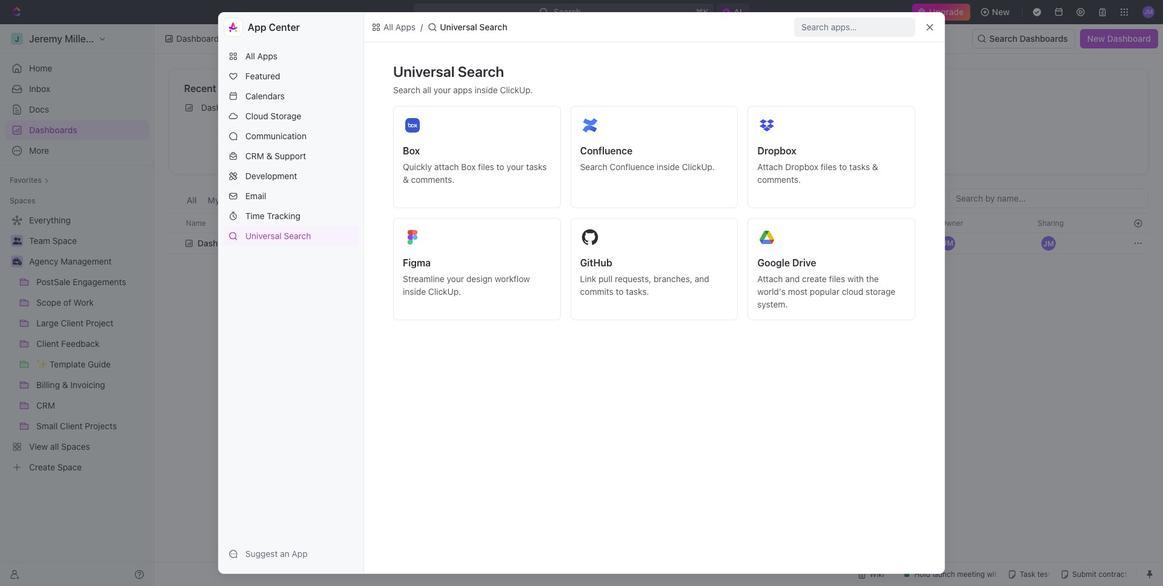 Task type: describe. For each thing, give the bounding box(es) containing it.
tab list containing all
[[184, 189, 407, 213]]

home link
[[5, 59, 149, 78]]

all inside button
[[187, 195, 197, 205]]

spaces
[[10, 196, 35, 205]]

0 vertical spatial all
[[384, 22, 393, 32]]

figma streamline your design workflow inside clickup.
[[403, 258, 530, 297]]

home
[[29, 63, 52, 73]]

dashboards inside button
[[1020, 33, 1068, 44]]

inbox
[[29, 84, 50, 94]]

new for new
[[992, 7, 1010, 17]]

jeremy miller, , element inside jm button
[[1042, 236, 1056, 251]]

recent
[[184, 83, 216, 94]]

apps
[[453, 85, 472, 95]]

tracking
[[267, 211, 300, 221]]

github link pull requests, branches, and commits to tasks.
[[580, 258, 709, 297]]

tasks inside box quickly attach box files to your tasks & comments.
[[526, 162, 547, 172]]

dashboard link for favorites
[[509, 98, 814, 118]]

attach inside dropbox attach dropbox files to tasks & comments.
[[758, 162, 783, 172]]

your inside box quickly attach box files to your tasks & comments.
[[507, 162, 524, 172]]

docs
[[29, 104, 49, 115]]

search inside button
[[990, 33, 1018, 44]]

branches,
[[654, 274, 693, 284]]

dashboard button down name
[[184, 231, 261, 256]]

universal search search all your apps inside clickup.
[[393, 63, 533, 95]]

new button
[[975, 2, 1017, 22]]

business time image
[[12, 258, 22, 265]]

world's
[[758, 287, 786, 297]]

your inside the universal search search all your apps inside clickup.
[[434, 85, 451, 95]]

cloud storage link
[[224, 107, 359, 126]]

new dashboard button
[[1080, 29, 1159, 48]]

to inside dropbox attach dropbox files to tasks & comments.
[[839, 162, 847, 172]]

comments. inside dropbox attach dropbox files to tasks & comments.
[[758, 175, 801, 185]]

owner
[[941, 218, 963, 228]]

all
[[423, 85, 431, 95]]

1 vertical spatial confluence
[[610, 162, 654, 172]]

dashboard row
[[169, 231, 1149, 256]]

favorites button
[[5, 173, 54, 188]]

link
[[580, 274, 596, 284]]

communication link
[[224, 127, 359, 146]]

quickly
[[403, 162, 432, 172]]

0 vertical spatial confluence
[[580, 145, 633, 156]]

commits
[[580, 287, 614, 297]]

storage
[[866, 287, 896, 297]]

0 horizontal spatial universal search
[[245, 231, 311, 241]]

name
[[186, 218, 206, 228]]

and inside the 'github link pull requests, branches, and commits to tasks.'
[[695, 274, 709, 284]]

drive
[[793, 258, 816, 268]]

dashboards link
[[5, 121, 149, 140]]

dashboard button up the workflow at the top of the page
[[184, 231, 830, 256]]

workflow
[[495, 274, 530, 284]]

1 horizontal spatial favorites
[[514, 83, 556, 94]]

favorites inside button
[[10, 176, 42, 185]]

popular
[[810, 287, 840, 297]]

0 horizontal spatial app
[[248, 22, 266, 33]]

my dashboards
[[208, 195, 270, 205]]

agency
[[29, 256, 58, 267]]

suggest
[[245, 549, 278, 559]]

the
[[866, 274, 879, 284]]

sharing
[[1038, 218, 1064, 228]]

attach inside google drive attach and create files with the world's most popular cloud storage system.
[[758, 274, 783, 284]]

1 vertical spatial dropbox
[[785, 162, 819, 172]]

development link
[[224, 167, 359, 186]]

development
[[245, 171, 297, 181]]

suggest an app button
[[224, 545, 359, 564]]

0 horizontal spatial &
[[266, 151, 272, 161]]

files inside google drive attach and create files with the world's most popular cloud storage system.
[[829, 274, 845, 284]]

cloud
[[842, 287, 864, 297]]

requests,
[[615, 274, 651, 284]]

dashboard for 1st dashboard link from right
[[861, 102, 903, 113]]

tasks.
[[626, 287, 649, 297]]

new dashboard
[[1087, 33, 1151, 44]]

time tracking
[[245, 211, 300, 221]]

3 dashboard link from the left
[[839, 98, 1143, 118]]

tasks inside dropbox attach dropbox files to tasks & comments.
[[850, 162, 870, 172]]

all button
[[184, 189, 200, 213]]

new for new dashboard
[[1087, 33, 1105, 44]]

pull
[[599, 274, 613, 284]]

time tracking link
[[224, 207, 359, 226]]

email
[[245, 191, 266, 201]]

clickup. inside confluence search confluence inside clickup.
[[682, 162, 715, 172]]

updated
[[862, 218, 891, 228]]

google drive attach and create files with the world's most popular cloud storage system.
[[758, 258, 896, 310]]

support
[[275, 151, 306, 161]]

cloud
[[245, 111, 268, 121]]

workspace button
[[356, 189, 407, 213]]

jm for 1st jeremy miller, , element from the left
[[943, 239, 954, 248]]

docs link
[[5, 100, 149, 119]]

management
[[61, 256, 112, 267]]

dashboards inside sidebar navigation
[[29, 125, 77, 135]]

0 vertical spatial all apps link
[[369, 20, 418, 35]]

to inside the 'github link pull requests, branches, and commits to tasks.'
[[616, 287, 624, 297]]

time
[[245, 211, 265, 221]]

app inside "suggest an app" button
[[292, 549, 308, 559]]

universal search dialog
[[218, 12, 945, 574]]

workspace
[[359, 195, 404, 205]]

crm
[[245, 151, 264, 161]]

my dashboards button
[[205, 189, 273, 213]]

dashboard link for recent
[[179, 98, 484, 118]]

create
[[802, 274, 827, 284]]

app center
[[248, 22, 300, 33]]

and inside google drive attach and create files with the world's most popular cloud storage system.
[[785, 274, 800, 284]]



Task type: locate. For each thing, give the bounding box(es) containing it.
1 horizontal spatial clickup.
[[500, 85, 533, 95]]

dashboard for dashboard link for favorites
[[531, 102, 574, 113]]

center
[[269, 22, 300, 33]]

l_lxf image right "/"
[[428, 22, 438, 32]]

2 vertical spatial &
[[403, 175, 409, 185]]

2 l_lxf image from the left
[[428, 22, 438, 32]]

1 horizontal spatial to
[[616, 287, 624, 297]]

& down quickly
[[403, 175, 409, 185]]

box
[[403, 145, 420, 156], [461, 162, 476, 172]]

0 horizontal spatial inside
[[403, 287, 426, 297]]

1 horizontal spatial box
[[461, 162, 476, 172]]

0 vertical spatial inside
[[475, 85, 498, 95]]

files
[[478, 162, 494, 172], [821, 162, 837, 172], [829, 274, 845, 284]]

search dashboards
[[990, 33, 1068, 44]]

comments. inside box quickly attach box files to your tasks & comments.
[[411, 175, 455, 185]]

your inside the figma streamline your design workflow inside clickup.
[[447, 274, 464, 284]]

⌘k
[[696, 7, 709, 17]]

0 vertical spatial your
[[434, 85, 451, 95]]

cloud storage
[[245, 111, 301, 121]]

box right attach
[[461, 162, 476, 172]]

0 horizontal spatial apps
[[257, 51, 278, 61]]

2 tasks from the left
[[850, 162, 870, 172]]

1 horizontal spatial dashboard link
[[509, 98, 814, 118]]

l_lxf image left "/"
[[371, 22, 381, 32]]

github
[[580, 258, 612, 268]]

row containing name
[[169, 213, 1149, 233]]

1 vertical spatial all apps
[[245, 51, 278, 61]]

all up featured
[[245, 51, 255, 61]]

with
[[848, 274, 864, 284]]

2 horizontal spatial &
[[872, 162, 878, 172]]

1 jm from the left
[[943, 239, 954, 248]]

0 horizontal spatial all apps link
[[224, 47, 359, 66]]

crm & support link
[[224, 147, 359, 166]]

search inside confluence search confluence inside clickup.
[[580, 162, 608, 172]]

universal right "/"
[[440, 22, 477, 32]]

jm
[[943, 239, 954, 248], [1043, 239, 1054, 248]]

1 vertical spatial box
[[461, 162, 476, 172]]

jm for jeremy miller, , element in jm button
[[1043, 239, 1054, 248]]

1 horizontal spatial l_lxf image
[[428, 22, 438, 32]]

0 vertical spatial new
[[992, 7, 1010, 17]]

2 and from the left
[[785, 274, 800, 284]]

dropbox attach dropbox files to tasks & comments.
[[758, 145, 878, 185]]

1 vertical spatial universal search
[[245, 231, 311, 241]]

jm inside button
[[1043, 239, 1054, 248]]

0 vertical spatial favorites
[[514, 83, 556, 94]]

dashboard table
[[169, 213, 1149, 256]]

search
[[480, 22, 507, 32], [990, 33, 1018, 44], [458, 63, 504, 80], [393, 85, 420, 95], [580, 162, 608, 172], [284, 231, 311, 241]]

0 vertical spatial all apps
[[384, 22, 416, 32]]

and right branches,
[[695, 274, 709, 284]]

inside inside the figma streamline your design workflow inside clickup.
[[403, 287, 426, 297]]

1 vertical spatial new
[[1087, 33, 1105, 44]]

1 vertical spatial your
[[507, 162, 524, 172]]

1 vertical spatial app
[[292, 549, 308, 559]]

clickup.
[[500, 85, 533, 95], [682, 162, 715, 172], [428, 287, 461, 297]]

& right crm
[[266, 151, 272, 161]]

app
[[248, 22, 266, 33], [292, 549, 308, 559]]

1 vertical spatial favorites
[[10, 176, 42, 185]]

all apps link
[[369, 20, 418, 35], [224, 47, 359, 66]]

& inside dropbox attach dropbox files to tasks & comments.
[[872, 162, 878, 172]]

design
[[466, 274, 493, 284]]

universal search down time tracking
[[245, 231, 311, 241]]

universal inside the universal search search all your apps inside clickup.
[[393, 63, 455, 80]]

universal up all
[[393, 63, 455, 80]]

0 horizontal spatial comments.
[[411, 175, 455, 185]]

storage
[[271, 111, 301, 121]]

1 horizontal spatial and
[[785, 274, 800, 284]]

date updated button
[[837, 214, 909, 233]]

0 horizontal spatial all
[[187, 195, 197, 205]]

l_lxf image for all apps
[[371, 22, 381, 32]]

0 horizontal spatial favorites
[[10, 176, 42, 185]]

to inside box quickly attach box files to your tasks & comments.
[[497, 162, 504, 172]]

2 vertical spatial universal
[[245, 231, 282, 241]]

1 horizontal spatial new
[[1087, 33, 1105, 44]]

to left tasks.
[[616, 287, 624, 297]]

1 dashboard link from the left
[[179, 98, 484, 118]]

1 vertical spatial all
[[245, 51, 255, 61]]

new inside button
[[992, 7, 1010, 17]]

2 horizontal spatial all
[[384, 22, 393, 32]]

search...
[[554, 7, 589, 17]]

apps
[[396, 22, 416, 32], [257, 51, 278, 61]]

1 vertical spatial &
[[872, 162, 878, 172]]

0 horizontal spatial l_lxf image
[[371, 22, 381, 32]]

1 tasks from the left
[[526, 162, 547, 172]]

featured link
[[224, 67, 359, 86]]

dropbox
[[758, 145, 797, 156], [785, 162, 819, 172]]

0 horizontal spatial clickup.
[[428, 287, 461, 297]]

clickup. inside the universal search search all your apps inside clickup.
[[500, 85, 533, 95]]

0 horizontal spatial box
[[403, 145, 420, 156]]

/
[[421, 22, 423, 32]]

0 vertical spatial universal
[[440, 22, 477, 32]]

universal search right "/"
[[440, 22, 507, 32]]

attach
[[758, 162, 783, 172], [758, 274, 783, 284]]

date updated
[[844, 218, 891, 228]]

confluence search confluence inside clickup.
[[580, 145, 715, 172]]

dashboards
[[176, 33, 223, 44], [1020, 33, 1068, 44], [29, 125, 77, 135], [222, 195, 270, 205]]

system.
[[758, 299, 788, 310]]

2 vertical spatial your
[[447, 274, 464, 284]]

2 dashboard link from the left
[[509, 98, 814, 118]]

0 vertical spatial &
[[266, 151, 272, 161]]

1 vertical spatial all apps link
[[224, 47, 359, 66]]

0 horizontal spatial all apps
[[245, 51, 278, 61]]

all apps link left "/"
[[369, 20, 418, 35]]

cell inside dashboard row
[[837, 233, 934, 254]]

1 and from the left
[[695, 274, 709, 284]]

& up updated on the right of the page
[[872, 162, 878, 172]]

1 vertical spatial attach
[[758, 274, 783, 284]]

attach
[[434, 162, 459, 172]]

all left my
[[187, 195, 197, 205]]

dashboard button
[[184, 231, 830, 256], [184, 231, 261, 256]]

universal down time
[[245, 231, 282, 241]]

to
[[497, 162, 504, 172], [839, 162, 847, 172], [616, 287, 624, 297]]

dashboard for dashboard link for recent
[[201, 102, 244, 113]]

Search apps… field
[[802, 20, 911, 35]]

inside inside the universal search search all your apps inside clickup.
[[475, 85, 498, 95]]

all apps left "/"
[[384, 22, 416, 32]]

0 horizontal spatial tasks
[[526, 162, 547, 172]]

all apps link up featured link in the left top of the page
[[224, 47, 359, 66]]

dashboard
[[1108, 33, 1151, 44], [201, 102, 244, 113], [531, 102, 574, 113], [861, 102, 903, 113], [198, 238, 241, 248]]

& inside box quickly attach box files to your tasks & comments.
[[403, 175, 409, 185]]

inside inside confluence search confluence inside clickup.
[[657, 162, 680, 172]]

upgrade
[[930, 7, 964, 17]]

figma
[[403, 258, 431, 268]]

apps up featured
[[257, 51, 278, 61]]

an
[[280, 549, 290, 559]]

agency management link
[[29, 252, 147, 271]]

calendars
[[245, 91, 285, 101]]

1 horizontal spatial jeremy miller, , element
[[1042, 236, 1056, 251]]

2 vertical spatial all
[[187, 195, 197, 205]]

new inside button
[[1087, 33, 1105, 44]]

1 vertical spatial clickup.
[[682, 162, 715, 172]]

0 vertical spatial box
[[403, 145, 420, 156]]

2 horizontal spatial to
[[839, 162, 847, 172]]

upgrade link
[[913, 4, 970, 21]]

universal
[[440, 22, 477, 32], [393, 63, 455, 80], [245, 231, 282, 241]]

box quickly attach box files to your tasks & comments.
[[403, 145, 547, 185]]

1 horizontal spatial all apps link
[[369, 20, 418, 35]]

1 vertical spatial apps
[[257, 51, 278, 61]]

0 vertical spatial app
[[248, 22, 266, 33]]

1 horizontal spatial app
[[292, 549, 308, 559]]

2 horizontal spatial clickup.
[[682, 162, 715, 172]]

1 horizontal spatial inside
[[475, 85, 498, 95]]

1 horizontal spatial all apps
[[384, 22, 416, 32]]

clickup. inside the figma streamline your design workflow inside clickup.
[[428, 287, 461, 297]]

favorites
[[514, 83, 556, 94], [10, 176, 42, 185]]

2 vertical spatial clickup.
[[428, 287, 461, 297]]

my
[[208, 195, 220, 205]]

to up date
[[839, 162, 847, 172]]

l_lxf image
[[371, 22, 381, 32], [428, 22, 438, 32]]

featured
[[245, 71, 280, 81]]

jm down sharing
[[1043, 239, 1054, 248]]

0 horizontal spatial and
[[695, 274, 709, 284]]

box up quickly
[[403, 145, 420, 156]]

1 horizontal spatial &
[[403, 175, 409, 185]]

0 vertical spatial dropbox
[[758, 145, 797, 156]]

0 vertical spatial apps
[[396, 22, 416, 32]]

universal search
[[440, 22, 507, 32], [245, 231, 311, 241]]

cell
[[837, 233, 934, 254]]

and
[[695, 274, 709, 284], [785, 274, 800, 284]]

app right an on the left of page
[[292, 549, 308, 559]]

dashboard inside row
[[198, 238, 241, 248]]

1 horizontal spatial comments.
[[758, 175, 801, 185]]

2 vertical spatial inside
[[403, 287, 426, 297]]

and up most at the right
[[785, 274, 800, 284]]

streamline
[[403, 274, 445, 284]]

communication
[[245, 131, 307, 141]]

files inside box quickly attach box files to your tasks & comments.
[[478, 162, 494, 172]]

2 horizontal spatial dashboard link
[[839, 98, 1143, 118]]

2 attach from the top
[[758, 274, 783, 284]]

0 horizontal spatial jeremy miller, , element
[[941, 236, 956, 251]]

jeremy miller, , element
[[941, 236, 956, 251], [1042, 236, 1056, 251]]

jm down owner
[[943, 239, 954, 248]]

l_lxf image for universal search
[[428, 22, 438, 32]]

jeremy miller, , element down sharing
[[1042, 236, 1056, 251]]

1 attach from the top
[[758, 162, 783, 172]]

0 horizontal spatial to
[[497, 162, 504, 172]]

all apps
[[384, 22, 416, 32], [245, 51, 278, 61]]

new
[[992, 7, 1010, 17], [1087, 33, 1105, 44]]

files inside dropbox attach dropbox files to tasks & comments.
[[821, 162, 837, 172]]

tab list
[[184, 189, 407, 213]]

app left center
[[248, 22, 266, 33]]

agency management
[[29, 256, 112, 267]]

suggest an app
[[245, 549, 308, 559]]

dashboards inside button
[[222, 195, 270, 205]]

2 comments. from the left
[[758, 175, 801, 185]]

0 vertical spatial universal search
[[440, 22, 507, 32]]

apps left "/"
[[396, 22, 416, 32]]

2 horizontal spatial inside
[[657, 162, 680, 172]]

1 vertical spatial universal
[[393, 63, 455, 80]]

comments.
[[411, 175, 455, 185], [758, 175, 801, 185]]

universal search link
[[224, 227, 359, 246]]

to right attach
[[497, 162, 504, 172]]

Search by name... text field
[[956, 190, 1142, 208]]

sidebar navigation
[[0, 24, 155, 587]]

crm & support
[[245, 151, 306, 161]]

jm button
[[1038, 233, 1060, 254]]

all left "/"
[[384, 22, 393, 32]]

inbox link
[[5, 79, 149, 99]]

calendars link
[[224, 87, 359, 106]]

jeremy miller, , element down owner
[[941, 236, 956, 251]]

all apps up featured
[[245, 51, 278, 61]]

google
[[758, 258, 790, 268]]

search dashboards button
[[973, 29, 1075, 48]]

row
[[169, 213, 1149, 233]]

0 vertical spatial attach
[[758, 162, 783, 172]]

1 horizontal spatial jm
[[1043, 239, 1054, 248]]

date
[[844, 218, 860, 228]]

1 horizontal spatial universal search
[[440, 22, 507, 32]]

0 horizontal spatial new
[[992, 7, 1010, 17]]

1 horizontal spatial apps
[[396, 22, 416, 32]]

0 horizontal spatial dashboard link
[[179, 98, 484, 118]]

1 horizontal spatial tasks
[[850, 162, 870, 172]]

confluence
[[580, 145, 633, 156], [610, 162, 654, 172]]

1 vertical spatial inside
[[657, 162, 680, 172]]

1 l_lxf image from the left
[[371, 22, 381, 32]]

1 jeremy miller, , element from the left
[[941, 236, 956, 251]]

2 jm from the left
[[1043, 239, 1054, 248]]

2 jeremy miller, , element from the left
[[1042, 236, 1056, 251]]

most
[[788, 287, 808, 297]]

1 horizontal spatial all
[[245, 51, 255, 61]]

0 horizontal spatial jm
[[943, 239, 954, 248]]

email link
[[224, 187, 359, 206]]

0 vertical spatial clickup.
[[500, 85, 533, 95]]

1 comments. from the left
[[411, 175, 455, 185]]



Task type: vqa. For each thing, say whether or not it's contained in the screenshot.


